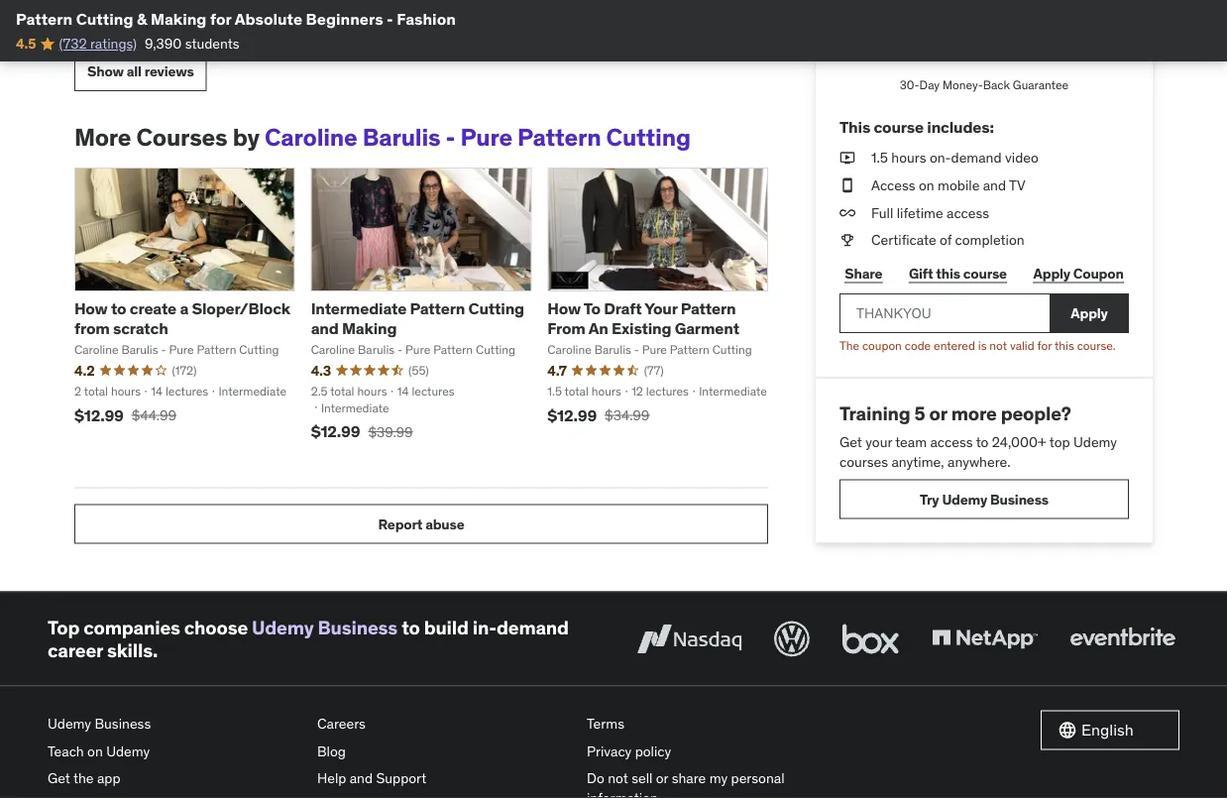 Task type: describe. For each thing, give the bounding box(es) containing it.
top
[[48, 616, 80, 639]]

mobile
[[938, 176, 980, 194]]

30-day money-back guarantee
[[900, 77, 1069, 93]]

beginners
[[306, 8, 383, 29]]

day
[[920, 77, 940, 93]]

making inside intermediate pattern cutting and making caroline barulis - pure pattern cutting
[[342, 318, 397, 338]]

reviews
[[144, 62, 194, 80]]

cutting inside 'how to create a sloper/block from scratch caroline barulis - pure pattern cutting'
[[239, 342, 279, 358]]

courses
[[840, 453, 889, 471]]

students
[[185, 35, 240, 52]]

terms
[[587, 715, 625, 733]]

1.5 for 1.5 total hours
[[548, 383, 562, 399]]

pure inside the how to draft your pattern from an existing garment caroline barulis - pure pattern cutting
[[642, 342, 667, 358]]

demand for on-
[[952, 149, 1002, 167]]

2
[[74, 383, 81, 399]]

1 vertical spatial for
[[1038, 338, 1052, 353]]

barulis inside 'how to create a sloper/block from scratch caroline barulis - pure pattern cutting'
[[121, 342, 158, 358]]

careers link
[[317, 710, 571, 738]]

pure inside 'how to create a sloper/block from scratch caroline barulis - pure pattern cutting'
[[169, 342, 194, 358]]

14 lectures
[[151, 383, 208, 399]]

top
[[1050, 433, 1071, 451]]

full
[[872, 204, 894, 221]]

lectures for from
[[646, 383, 689, 399]]

intermediate left 2.5 on the top of the page
[[219, 383, 287, 399]]

- inside intermediate pattern cutting and making caroline barulis - pure pattern cutting
[[398, 342, 403, 358]]

privacy
[[587, 742, 632, 760]]

gift
[[909, 264, 934, 282]]

apply coupon button
[[1029, 254, 1130, 293]]

4.5
[[16, 35, 36, 52]]

your
[[645, 299, 678, 319]]

try udemy business
[[920, 490, 1049, 508]]

pattern inside 'how to create a sloper/block from scratch caroline barulis - pure pattern cutting'
[[197, 342, 236, 358]]

1 horizontal spatial not
[[990, 338, 1008, 353]]

anytime,
[[892, 453, 945, 471]]

caroline inside the how to draft your pattern from an existing garment caroline barulis - pure pattern cutting
[[548, 342, 592, 358]]

2.5
[[311, 383, 328, 399]]

hours up access
[[892, 149, 927, 167]]

pattern cutting & making for absolute beginners - fashion
[[16, 8, 456, 29]]

5
[[915, 401, 926, 425]]

privacy policy link
[[587, 738, 841, 765]]

absolute
[[235, 8, 303, 29]]

14 for 14 lectures intermediate
[[397, 383, 409, 399]]

the coupon code entered is not valid for this course.
[[840, 338, 1116, 353]]

$44.99
[[132, 407, 177, 424]]

eventbrite image
[[1066, 617, 1180, 661]]

business inside udemy business teach on udemy get the app
[[95, 715, 151, 733]]

and for support
[[350, 770, 373, 787]]

14 for 14 lectures
[[151, 383, 163, 399]]

172 reviews element
[[172, 362, 197, 379]]

hours for how to create a sloper/block from scratch
[[111, 383, 141, 399]]

create
[[130, 299, 177, 319]]

share
[[845, 264, 883, 282]]

total for from
[[84, 383, 108, 399]]

this course includes:
[[840, 116, 994, 137]]

access on mobile and tv
[[872, 176, 1026, 194]]

get the app link
[[48, 765, 301, 792]]

4.7
[[548, 361, 567, 379]]

apply button
[[1050, 293, 1130, 333]]

personal
[[731, 770, 785, 787]]

people?
[[1001, 401, 1072, 425]]

$12.99 for caroline
[[311, 422, 360, 442]]

career
[[48, 638, 103, 662]]

to inside 'how to create a sloper/block from scratch caroline barulis - pure pattern cutting'
[[111, 299, 126, 319]]

from
[[548, 318, 586, 338]]

(77)
[[644, 363, 664, 378]]

how for from
[[548, 299, 581, 319]]

to build in-demand career skills.
[[48, 616, 569, 662]]

garment
[[675, 318, 740, 338]]

course inside gift this course link
[[964, 264, 1007, 282]]

apply for apply
[[1071, 304, 1108, 322]]

xsmall image for 1.5
[[840, 148, 856, 168]]

from
[[74, 318, 110, 338]]

caroline right by
[[265, 122, 358, 152]]

0 vertical spatial udemy business link
[[252, 616, 398, 639]]

pure inside intermediate pattern cutting and making caroline barulis - pure pattern cutting
[[406, 342, 431, 358]]

$12.99 $44.99
[[74, 405, 177, 425]]

gift this course
[[909, 264, 1007, 282]]

0 vertical spatial this
[[936, 264, 961, 282]]

55 reviews element
[[409, 362, 429, 379]]

support
[[376, 770, 427, 787]]

my
[[710, 770, 728, 787]]

1.5 for 1.5 hours on-demand video
[[872, 149, 888, 167]]

gift this course link
[[904, 254, 1013, 293]]

24,000+
[[992, 433, 1047, 451]]

on-
[[930, 149, 952, 167]]

xsmall image for full
[[840, 203, 856, 222]]

or inside training 5 or more people? get your team access to 24,000+ top udemy courses anytime, anywhere.
[[930, 401, 948, 425]]

barulis inside intermediate pattern cutting and making caroline barulis - pure pattern cutting
[[358, 342, 395, 358]]

udemy right try
[[942, 490, 988, 508]]

access
[[872, 176, 916, 194]]

terms privacy policy do not sell or share my personal information
[[587, 715, 785, 798]]

by
[[233, 122, 260, 152]]

or inside terms privacy policy do not sell or share my personal information
[[656, 770, 669, 787]]

help and support link
[[317, 765, 571, 792]]

lectures for from
[[166, 383, 208, 399]]

is
[[979, 338, 987, 353]]

the
[[73, 770, 94, 787]]

barulis inside the how to draft your pattern from an existing garment caroline barulis - pure pattern cutting
[[595, 342, 632, 358]]

choose
[[184, 616, 248, 639]]

courses
[[136, 122, 228, 152]]

xsmall image for certificate
[[840, 230, 856, 250]]

box image
[[838, 617, 904, 661]]

$39.99
[[368, 423, 413, 441]]

udemy up teach
[[48, 715, 91, 733]]

entered
[[934, 338, 976, 353]]

coupon
[[863, 338, 902, 353]]

not inside terms privacy policy do not sell or share my personal information
[[608, 770, 628, 787]]

a
[[180, 299, 189, 319]]

1 vertical spatial this
[[1055, 338, 1075, 353]]

show all reviews
[[87, 62, 194, 80]]

teach on udemy link
[[48, 738, 301, 765]]

blog link
[[317, 738, 571, 765]]

total for from
[[565, 383, 589, 399]]

careers
[[317, 715, 366, 733]]

how to draft your pattern from an existing garment link
[[548, 299, 740, 338]]

mark review by harriette s. as helpful image
[[129, 1, 149, 21]]

in-
[[473, 616, 497, 639]]

anywhere.
[[948, 453, 1011, 471]]

(732 ratings)
[[59, 35, 137, 52]]

companies
[[84, 616, 180, 639]]

all
[[127, 62, 142, 80]]

sloper/block
[[192, 299, 290, 319]]



Task type: locate. For each thing, give the bounding box(es) containing it.
0 horizontal spatial get
[[48, 770, 70, 787]]

2.5 total hours
[[311, 383, 387, 399]]

total right '2'
[[84, 383, 108, 399]]

course.
[[1078, 338, 1116, 353]]

app
[[97, 770, 121, 787]]

not up information
[[608, 770, 628, 787]]

on
[[919, 176, 935, 194], [87, 742, 103, 760]]

how inside 'how to create a sloper/block from scratch caroline barulis - pure pattern cutting'
[[74, 299, 108, 319]]

intermediate pattern cutting and making link
[[311, 299, 525, 338]]

caroline down "from"
[[548, 342, 592, 358]]

includes:
[[927, 116, 994, 137]]

apply inside button
[[1071, 304, 1108, 322]]

hours up $12.99 $44.99 on the bottom of page
[[111, 383, 141, 399]]

xsmall image up share
[[840, 230, 856, 250]]

training 5 or more people? get your team access to 24,000+ top udemy courses anytime, anywhere.
[[840, 401, 1118, 471]]

hours
[[892, 149, 927, 167], [111, 383, 141, 399], [357, 383, 387, 399], [592, 383, 622, 399]]

xsmall image left access
[[840, 176, 856, 195]]

$12.99 for from
[[74, 405, 124, 425]]

get inside udemy business teach on udemy get the app
[[48, 770, 70, 787]]

apply left "coupon" at the top right of the page
[[1034, 264, 1071, 282]]

terms link
[[587, 710, 841, 738]]

0 horizontal spatial $12.99
[[74, 405, 124, 425]]

how to create a sloper/block from scratch link
[[74, 299, 290, 338]]

business down anywhere.
[[991, 490, 1049, 508]]

to up anywhere.
[[976, 433, 989, 451]]

1 vertical spatial get
[[48, 770, 70, 787]]

1 horizontal spatial get
[[840, 433, 863, 451]]

1 horizontal spatial how
[[548, 299, 581, 319]]

1 horizontal spatial for
[[1038, 338, 1052, 353]]

2 14 from the left
[[397, 383, 409, 399]]

information
[[587, 789, 658, 798]]

1 vertical spatial xsmall image
[[840, 230, 856, 250]]

0 vertical spatial on
[[919, 176, 935, 194]]

0 vertical spatial demand
[[952, 149, 1002, 167]]

caroline inside 'how to create a sloper/block from scratch caroline barulis - pure pattern cutting'
[[74, 342, 119, 358]]

blog
[[317, 742, 346, 760]]

and for tv
[[983, 176, 1007, 194]]

total
[[84, 383, 108, 399], [330, 383, 355, 399], [565, 383, 589, 399]]

0 horizontal spatial total
[[84, 383, 108, 399]]

14 lectures intermediate
[[321, 383, 455, 415]]

(55)
[[409, 363, 429, 378]]

1 vertical spatial demand
[[497, 616, 569, 639]]

apply up course.
[[1071, 304, 1108, 322]]

1 how from the left
[[74, 299, 108, 319]]

hours up $12.99 $34.99
[[592, 383, 622, 399]]

how inside the how to draft your pattern from an existing garment caroline barulis - pure pattern cutting
[[548, 299, 581, 319]]

udemy right choose
[[252, 616, 314, 639]]

not
[[990, 338, 1008, 353], [608, 770, 628, 787]]

or right sell
[[656, 770, 669, 787]]

nasdaq image
[[633, 617, 747, 661]]

1 vertical spatial apply
[[1071, 304, 1108, 322]]

- inside 'how to create a sloper/block from scratch caroline barulis - pure pattern cutting'
[[161, 342, 166, 358]]

total for caroline
[[330, 383, 355, 399]]

apply
[[1034, 264, 1071, 282], [1071, 304, 1108, 322]]

2 lectures from the left
[[412, 383, 455, 399]]

not right is
[[990, 338, 1008, 353]]

0 vertical spatial get
[[840, 433, 863, 451]]

0 vertical spatial business
[[991, 490, 1049, 508]]

2 horizontal spatial to
[[976, 433, 989, 451]]

total down 4.7
[[565, 383, 589, 399]]

report abuse button
[[74, 504, 769, 544]]

report abuse
[[378, 515, 465, 533]]

xsmall image left the "full" at the top right of page
[[840, 203, 856, 222]]

0 horizontal spatial business
[[95, 715, 151, 733]]

and inside careers blog help and support
[[350, 770, 373, 787]]

-
[[387, 8, 393, 29], [446, 122, 455, 152], [161, 342, 166, 358], [398, 342, 403, 358], [634, 342, 639, 358]]

more courses by caroline barulis - pure pattern cutting
[[74, 122, 691, 152]]

lectures down 55 reviews element at left
[[412, 383, 455, 399]]

0 vertical spatial not
[[990, 338, 1008, 353]]

1 vertical spatial on
[[87, 742, 103, 760]]

udemy business link up get the app link
[[48, 710, 301, 738]]

0 horizontal spatial this
[[936, 264, 961, 282]]

how to create a sloper/block from scratch caroline barulis - pure pattern cutting
[[74, 299, 290, 358]]

your
[[866, 433, 893, 451]]

business left 'build'
[[318, 616, 398, 639]]

1 vertical spatial access
[[931, 433, 973, 451]]

0 horizontal spatial 14
[[151, 383, 163, 399]]

intermediate pattern cutting and making caroline barulis - pure pattern cutting
[[311, 299, 525, 358]]

access up anywhere.
[[931, 433, 973, 451]]

77 reviews element
[[644, 362, 664, 379]]

barulis
[[363, 122, 441, 152], [121, 342, 158, 358], [358, 342, 395, 358], [595, 342, 632, 358]]

access
[[947, 204, 990, 221], [931, 433, 973, 451]]

tv
[[1010, 176, 1026, 194]]

0 horizontal spatial for
[[210, 8, 232, 29]]

intermediate down 2.5 total hours
[[321, 400, 389, 415]]

udemy business link up the careers
[[252, 616, 398, 639]]

2 horizontal spatial total
[[565, 383, 589, 399]]

1 horizontal spatial 1.5
[[872, 149, 888, 167]]

0 vertical spatial course
[[874, 116, 924, 137]]

0 horizontal spatial not
[[608, 770, 628, 787]]

money-
[[943, 77, 983, 93]]

1 total from the left
[[84, 383, 108, 399]]

apply for apply coupon
[[1034, 264, 1071, 282]]

this
[[840, 116, 871, 137]]

and right the help
[[350, 770, 373, 787]]

0 horizontal spatial lectures
[[166, 383, 208, 399]]

THANKYOU text field
[[840, 293, 1050, 333]]

lectures inside 14 lectures intermediate
[[412, 383, 455, 399]]

lifetime
[[897, 204, 944, 221]]

12 lectures
[[632, 383, 689, 399]]

1 vertical spatial or
[[656, 770, 669, 787]]

and left tv
[[983, 176, 1007, 194]]

2 vertical spatial and
[[350, 770, 373, 787]]

business up app
[[95, 715, 151, 733]]

1 vertical spatial not
[[608, 770, 628, 787]]

demand for in-
[[497, 616, 569, 639]]

2 horizontal spatial business
[[991, 490, 1049, 508]]

careers blog help and support
[[317, 715, 427, 787]]

completion
[[956, 231, 1025, 249]]

1 vertical spatial and
[[311, 318, 339, 338]]

to right from
[[111, 299, 126, 319]]

try udemy business link
[[840, 480, 1130, 519]]

and
[[983, 176, 1007, 194], [311, 318, 339, 338], [350, 770, 373, 787]]

2 horizontal spatial $12.99
[[548, 405, 597, 425]]

udemy right top
[[1074, 433, 1118, 451]]

1 vertical spatial course
[[964, 264, 1007, 282]]

0 horizontal spatial apply
[[1034, 264, 1071, 282]]

training
[[840, 401, 911, 425]]

0 vertical spatial or
[[930, 401, 948, 425]]

do
[[587, 770, 605, 787]]

1 vertical spatial xsmall image
[[840, 203, 856, 222]]

course down completion
[[964, 264, 1007, 282]]

3 lectures from the left
[[646, 383, 689, 399]]

or right 5
[[930, 401, 948, 425]]

0 horizontal spatial making
[[151, 8, 207, 29]]

14 inside 14 lectures intermediate
[[397, 383, 409, 399]]

for right the valid
[[1038, 338, 1052, 353]]

this right "gift"
[[936, 264, 961, 282]]

0 vertical spatial apply
[[1034, 264, 1071, 282]]

udemy
[[1074, 433, 1118, 451], [942, 490, 988, 508], [252, 616, 314, 639], [48, 715, 91, 733], [106, 742, 150, 760]]

xsmall image
[[840, 148, 856, 168], [840, 230, 856, 250]]

and for making
[[311, 318, 339, 338]]

how left to
[[548, 299, 581, 319]]

show all reviews button
[[74, 52, 207, 91]]

to inside training 5 or more people? get your team access to 24,000+ top udemy courses anytime, anywhere.
[[976, 433, 989, 451]]

$12.99 for from
[[548, 405, 597, 425]]

$12.99 $39.99
[[311, 422, 413, 442]]

get up "courses" at the right bottom
[[840, 433, 863, 451]]

0 horizontal spatial course
[[874, 116, 924, 137]]

- inside the how to draft your pattern from an existing garment caroline barulis - pure pattern cutting
[[634, 342, 639, 358]]

get left the
[[48, 770, 70, 787]]

$12.99 down 2.5 total hours
[[311, 422, 360, 442]]

3 total from the left
[[565, 383, 589, 399]]

abuse
[[426, 515, 465, 533]]

1 xsmall image from the top
[[840, 148, 856, 168]]

hours up $12.99 $39.99
[[357, 383, 387, 399]]

lectures
[[166, 383, 208, 399], [412, 383, 455, 399], [646, 383, 689, 399]]

this left course.
[[1055, 338, 1075, 353]]

or
[[930, 401, 948, 425], [656, 770, 669, 787]]

back
[[983, 77, 1010, 93]]

0 vertical spatial xsmall image
[[840, 176, 856, 195]]

1 vertical spatial business
[[318, 616, 398, 639]]

0 horizontal spatial on
[[87, 742, 103, 760]]

apply coupon
[[1034, 264, 1124, 282]]

get for training
[[840, 433, 863, 451]]

do not sell or share my personal information button
[[587, 765, 841, 798]]

1 horizontal spatial to
[[402, 616, 420, 639]]

on inside udemy business teach on udemy get the app
[[87, 742, 103, 760]]

4.2
[[74, 361, 95, 379]]

(172)
[[172, 363, 197, 378]]

valid
[[1010, 338, 1035, 353]]

0 horizontal spatial or
[[656, 770, 669, 787]]

intermediate down garment
[[699, 383, 767, 399]]

1.5 hours on-demand video
[[872, 149, 1039, 167]]

1 vertical spatial making
[[342, 318, 397, 338]]

caroline up "4.3"
[[311, 342, 355, 358]]

$12.99 $34.99
[[548, 405, 650, 425]]

demand inside "to build in-demand career skills."
[[497, 616, 569, 639]]

2 horizontal spatial and
[[983, 176, 1007, 194]]

1 horizontal spatial on
[[919, 176, 935, 194]]

caroline inside intermediate pattern cutting and making caroline barulis - pure pattern cutting
[[311, 342, 355, 358]]

show
[[87, 62, 124, 80]]

1 horizontal spatial $12.99
[[311, 422, 360, 442]]

1 horizontal spatial total
[[330, 383, 355, 399]]

12
[[632, 383, 643, 399]]

0 horizontal spatial how
[[74, 299, 108, 319]]

teach
[[48, 742, 84, 760]]

1 horizontal spatial this
[[1055, 338, 1075, 353]]

demand right 'build'
[[497, 616, 569, 639]]

intermediate up "4.3"
[[311, 299, 407, 319]]

2 vertical spatial to
[[402, 616, 420, 639]]

0 horizontal spatial to
[[111, 299, 126, 319]]

caroline barulis - pure pattern cutting link
[[265, 122, 691, 152]]

1 vertical spatial to
[[976, 433, 989, 451]]

1 horizontal spatial course
[[964, 264, 1007, 282]]

1 horizontal spatial or
[[930, 401, 948, 425]]

0 vertical spatial making
[[151, 8, 207, 29]]

0 vertical spatial and
[[983, 176, 1007, 194]]

on up "full lifetime access"
[[919, 176, 935, 194]]

1 horizontal spatial 14
[[397, 383, 409, 399]]

course down "30-"
[[874, 116, 924, 137]]

1 horizontal spatial lectures
[[412, 383, 455, 399]]

1 horizontal spatial demand
[[952, 149, 1002, 167]]

xsmall image
[[840, 176, 856, 195], [840, 203, 856, 222]]

1.5 up access
[[872, 149, 888, 167]]

try
[[920, 490, 940, 508]]

hours for how to draft your pattern from an existing garment
[[592, 383, 622, 399]]

1 horizontal spatial making
[[342, 318, 397, 338]]

existing
[[612, 318, 672, 338]]

0 horizontal spatial demand
[[497, 616, 569, 639]]

access inside training 5 or more people? get your team access to 24,000+ top udemy courses anytime, anywhere.
[[931, 433, 973, 451]]

to inside "to build in-demand career skills."
[[402, 616, 420, 639]]

ratings)
[[90, 35, 137, 52]]

caroline down from
[[74, 342, 119, 358]]

small image
[[1058, 720, 1078, 740]]

1.5 down 4.7
[[548, 383, 562, 399]]

14 up the $44.99
[[151, 383, 163, 399]]

get inside training 5 or more people? get your team access to 24,000+ top udemy courses anytime, anywhere.
[[840, 433, 863, 451]]

for up students
[[210, 8, 232, 29]]

netapp image
[[928, 617, 1042, 661]]

build
[[424, 616, 469, 639]]

14 down 55 reviews element at left
[[397, 383, 409, 399]]

xsmall image for access
[[840, 176, 856, 195]]

2 xsmall image from the top
[[840, 203, 856, 222]]

mark review by harriette s. as unhelpful image
[[167, 1, 187, 21]]

sell
[[632, 770, 653, 787]]

0 vertical spatial to
[[111, 299, 126, 319]]

demand
[[952, 149, 1002, 167], [497, 616, 569, 639]]

and up "4.3"
[[311, 318, 339, 338]]

intermediate inside 14 lectures intermediate
[[321, 400, 389, 415]]

1 vertical spatial udemy business link
[[48, 710, 301, 738]]

how for from
[[74, 299, 108, 319]]

1 horizontal spatial apply
[[1071, 304, 1108, 322]]

udemy up app
[[106, 742, 150, 760]]

help
[[317, 770, 346, 787]]

2 how from the left
[[548, 299, 581, 319]]

lectures down 172 reviews element
[[166, 383, 208, 399]]

volkswagen image
[[771, 617, 814, 661]]

1 xsmall image from the top
[[840, 176, 856, 195]]

and inside intermediate pattern cutting and making caroline barulis - pure pattern cutting
[[311, 318, 339, 338]]

total right 2.5 on the top of the page
[[330, 383, 355, 399]]

2 total from the left
[[330, 383, 355, 399]]

0 horizontal spatial and
[[311, 318, 339, 338]]

guarantee
[[1013, 77, 1069, 93]]

hours for intermediate pattern cutting and making
[[357, 383, 387, 399]]

$12.99 down 2 total hours
[[74, 405, 124, 425]]

1 lectures from the left
[[166, 383, 208, 399]]

cutting
[[76, 8, 133, 29], [606, 122, 691, 152], [469, 299, 525, 319], [239, 342, 279, 358], [476, 342, 516, 358], [713, 342, 752, 358]]

2 vertical spatial business
[[95, 715, 151, 733]]

1 14 from the left
[[151, 383, 163, 399]]

coupon
[[1074, 264, 1124, 282]]

xsmall image down this
[[840, 148, 856, 168]]

on right teach
[[87, 742, 103, 760]]

1 horizontal spatial and
[[350, 770, 373, 787]]

get for udemy
[[48, 770, 70, 787]]

more
[[74, 122, 131, 152]]

0 vertical spatial xsmall image
[[840, 148, 856, 168]]

$12.99 down 1.5 total hours
[[548, 405, 597, 425]]

making
[[151, 8, 207, 29], [342, 318, 397, 338]]

2 horizontal spatial lectures
[[646, 383, 689, 399]]

udemy inside training 5 or more people? get your team access to 24,000+ top udemy courses anytime, anywhere.
[[1074, 433, 1118, 451]]

cutting inside the how to draft your pattern from an existing garment caroline barulis - pure pattern cutting
[[713, 342, 752, 358]]

0 vertical spatial for
[[210, 8, 232, 29]]

0 vertical spatial access
[[947, 204, 990, 221]]

0 horizontal spatial 1.5
[[548, 383, 562, 399]]

the
[[840, 338, 860, 353]]

demand up mobile
[[952, 149, 1002, 167]]

intermediate
[[311, 299, 407, 319], [219, 383, 287, 399], [699, 383, 767, 399], [321, 400, 389, 415]]

how
[[74, 299, 108, 319], [548, 299, 581, 319]]

intermediate inside intermediate pattern cutting and making caroline barulis - pure pattern cutting
[[311, 299, 407, 319]]

access down mobile
[[947, 204, 990, 221]]

to left 'build'
[[402, 616, 420, 639]]

1 vertical spatial 1.5
[[548, 383, 562, 399]]

2 xsmall image from the top
[[840, 230, 856, 250]]

lectures down 77 reviews element
[[646, 383, 689, 399]]

1 horizontal spatial business
[[318, 616, 398, 639]]

udemy business teach on udemy get the app
[[48, 715, 151, 787]]

how left scratch
[[74, 299, 108, 319]]

0 vertical spatial 1.5
[[872, 149, 888, 167]]

4.3
[[311, 361, 331, 379]]

apply inside button
[[1034, 264, 1071, 282]]



Task type: vqa. For each thing, say whether or not it's contained in the screenshot.


